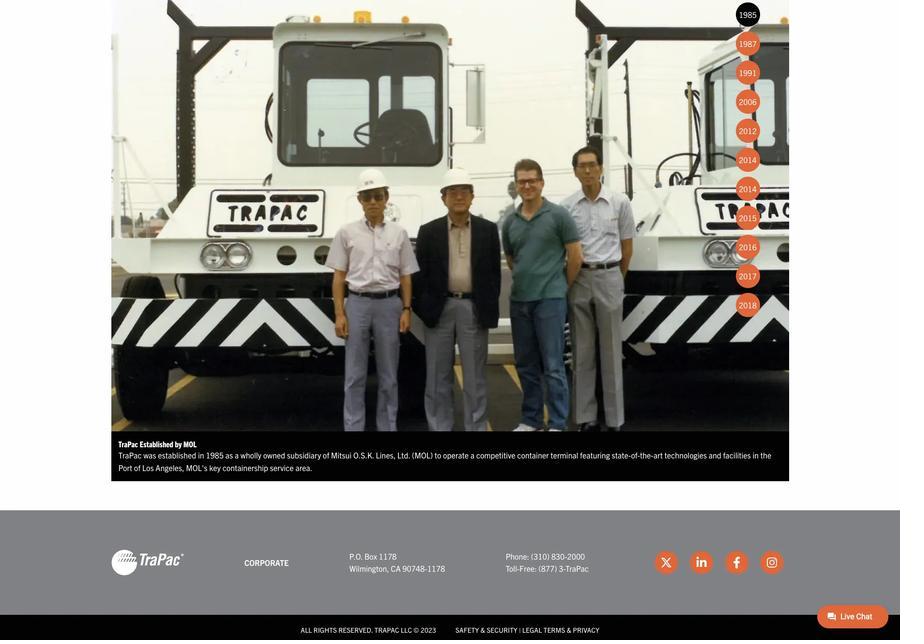Task type: locate. For each thing, give the bounding box(es) containing it.
competitive
[[477, 451, 516, 460]]

1178 right ca on the bottom
[[428, 564, 445, 574]]

area.
[[296, 463, 313, 473]]

0 horizontal spatial a
[[235, 451, 239, 460]]

1 horizontal spatial 1985
[[739, 10, 757, 20]]

0 vertical spatial 2014
[[739, 155, 757, 165]]

safety & security | legal terms & privacy
[[456, 626, 600, 635]]

trapac
[[118, 439, 138, 449], [118, 451, 142, 460], [566, 564, 589, 574]]

|
[[519, 626, 521, 635]]

0 horizontal spatial 1178
[[379, 552, 397, 561]]

1991
[[739, 68, 757, 78]]

1 horizontal spatial 1178
[[428, 564, 445, 574]]

2017
[[739, 272, 757, 281]]

port
[[118, 463, 132, 473]]

llc
[[401, 626, 412, 635]]

830-
[[552, 552, 568, 561]]

key
[[209, 463, 221, 473]]

a
[[235, 451, 239, 460], [471, 451, 475, 460]]

2014 down 2012
[[739, 155, 757, 165]]

0 horizontal spatial 1985
[[206, 451, 224, 460]]

ltd.
[[398, 451, 410, 460]]

the-
[[641, 451, 654, 460]]

of-
[[632, 451, 641, 460]]

1 horizontal spatial of
[[323, 451, 330, 460]]

footer
[[0, 511, 901, 641]]

owned
[[263, 451, 285, 460]]

as
[[226, 451, 233, 460]]

featuring
[[580, 451, 610, 460]]

0 horizontal spatial in
[[198, 451, 204, 460]]

and
[[709, 451, 722, 460]]

of
[[323, 451, 330, 460], [134, 463, 141, 473]]

1985 up 1987
[[739, 10, 757, 20]]

footer containing p.o. box 1178
[[0, 511, 901, 641]]

2014
[[739, 155, 757, 165], [739, 184, 757, 194]]

1985 inside trapac established by mol trapac was established in 1985 as a wholly owned subsidiary of mitsui o.s.k. lines, ltd. (mol) to operate a competitive container terminal featuring state-of-the-art technologies and facilities in the port of los angeles, mol's key containership service area.
[[206, 451, 224, 460]]

2 & from the left
[[567, 626, 572, 635]]

1 vertical spatial of
[[134, 463, 141, 473]]

lines,
[[376, 451, 396, 460]]

0 horizontal spatial of
[[134, 463, 141, 473]]

in up mol's
[[198, 451, 204, 460]]

2014 up 2015
[[739, 184, 757, 194]]

(mol)
[[412, 451, 433, 460]]

safety
[[456, 626, 479, 635]]

terms
[[544, 626, 566, 635]]

1 horizontal spatial in
[[753, 451, 759, 460]]

1985 up key
[[206, 451, 224, 460]]

0 horizontal spatial &
[[481, 626, 485, 635]]

of left mitsui at the left bottom of the page
[[323, 451, 330, 460]]

2023
[[421, 626, 436, 635]]

operate
[[443, 451, 469, 460]]

a right operate
[[471, 451, 475, 460]]

1 vertical spatial 2014
[[739, 184, 757, 194]]

phone: (310) 830-2000 toll-free: (877) 3-trapac
[[506, 552, 589, 574]]

of left los
[[134, 463, 141, 473]]

0 vertical spatial of
[[323, 451, 330, 460]]

a right as
[[235, 451, 239, 460]]

1 vertical spatial trapac
[[118, 451, 142, 460]]

trapac inside phone: (310) 830-2000 toll-free: (877) 3-trapac
[[566, 564, 589, 574]]

1178
[[379, 552, 397, 561], [428, 564, 445, 574]]

trapac established by mol trapac was established in 1985 as a wholly owned subsidiary of mitsui o.s.k. lines, ltd. (mol) to operate a competitive container terminal featuring state-of-the-art technologies and facilities in the port of los angeles, mol's key containership service area.
[[118, 439, 772, 473]]

2 vertical spatial trapac
[[566, 564, 589, 574]]

&
[[481, 626, 485, 635], [567, 626, 572, 635]]

1987
[[739, 39, 757, 49]]

1 vertical spatial 1985
[[206, 451, 224, 460]]

& right safety in the right bottom of the page
[[481, 626, 485, 635]]

phone:
[[506, 552, 530, 561]]

angeles,
[[156, 463, 184, 473]]

& right terms
[[567, 626, 572, 635]]

subsidiary
[[287, 451, 321, 460]]

2 a from the left
[[471, 451, 475, 460]]

in left the 'the'
[[753, 451, 759, 460]]

in
[[198, 451, 204, 460], [753, 451, 759, 460]]

1 horizontal spatial a
[[471, 451, 475, 460]]

rights
[[314, 626, 337, 635]]

1 horizontal spatial &
[[567, 626, 572, 635]]

1985
[[739, 10, 757, 20], [206, 451, 224, 460]]

established
[[158, 451, 196, 460]]

facilities
[[724, 451, 751, 460]]

trapac
[[375, 626, 399, 635]]

(310)
[[531, 552, 550, 561]]

0 vertical spatial 1178
[[379, 552, 397, 561]]

1178 up ca on the bottom
[[379, 552, 397, 561]]

p.o. box 1178 wilmington, ca 90748-1178
[[350, 552, 445, 574]]

technologies
[[665, 451, 707, 460]]



Task type: describe. For each thing, give the bounding box(es) containing it.
wholly
[[241, 451, 262, 460]]

1 vertical spatial 1178
[[428, 564, 445, 574]]

was
[[143, 451, 156, 460]]

2006
[[739, 97, 757, 107]]

o.s.k.
[[354, 451, 374, 460]]

(877)
[[539, 564, 557, 574]]

wilmington,
[[350, 564, 389, 574]]

mol's
[[186, 463, 208, 473]]

ca
[[391, 564, 401, 574]]

security
[[487, 626, 518, 635]]

legal terms & privacy link
[[523, 626, 600, 635]]

legal
[[523, 626, 542, 635]]

1 in from the left
[[198, 451, 204, 460]]

los
[[142, 463, 154, 473]]

corporate image
[[111, 550, 184, 577]]

state-
[[612, 451, 632, 460]]

2 2014 from the top
[[739, 184, 757, 194]]

containership
[[223, 463, 268, 473]]

1 a from the left
[[235, 451, 239, 460]]

mol
[[184, 439, 197, 449]]

0 vertical spatial 1985
[[739, 10, 757, 20]]

toll-
[[506, 564, 520, 574]]

free:
[[520, 564, 537, 574]]

2012
[[739, 126, 757, 136]]

the
[[761, 451, 772, 460]]

3-
[[559, 564, 566, 574]]

p.o.
[[350, 552, 363, 561]]

box
[[365, 552, 377, 561]]

0 vertical spatial trapac
[[118, 439, 138, 449]]

all
[[301, 626, 312, 635]]

established
[[140, 439, 173, 449]]

container
[[518, 451, 549, 460]]

by
[[175, 439, 182, 449]]

1 2014 from the top
[[739, 155, 757, 165]]

2016
[[739, 242, 757, 252]]

mitsui
[[331, 451, 352, 460]]

90748-
[[403, 564, 428, 574]]

1 & from the left
[[481, 626, 485, 635]]

2015
[[739, 213, 757, 223]]

privacy
[[573, 626, 600, 635]]

terminal
[[551, 451, 579, 460]]

reserved.
[[339, 626, 373, 635]]

safety & security link
[[456, 626, 518, 635]]

2018
[[739, 301, 757, 310]]

art
[[654, 451, 663, 460]]

2000
[[568, 552, 585, 561]]

©
[[414, 626, 419, 635]]

corporate
[[245, 558, 289, 568]]

all rights reserved. trapac llc © 2023
[[301, 626, 436, 635]]

service
[[270, 463, 294, 473]]

to
[[435, 451, 442, 460]]

2 in from the left
[[753, 451, 759, 460]]



Task type: vqa. For each thing, say whether or not it's contained in the screenshot.
the P.O. at the bottom of the page
yes



